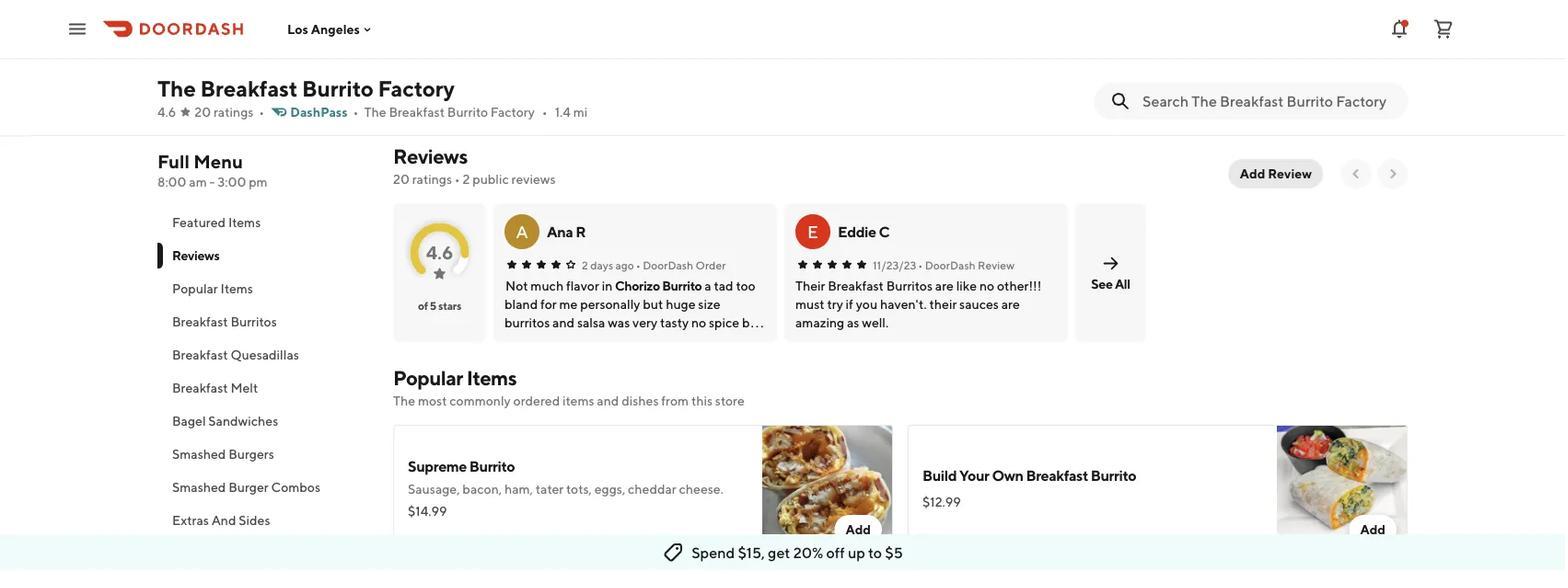 Task type: vqa. For each thing, say whether or not it's contained in the screenshot.


Task type: locate. For each thing, give the bounding box(es) containing it.
reviews for reviews
[[172, 248, 220, 263]]

1 vertical spatial build
[[923, 467, 957, 485]]

1 vertical spatial the
[[364, 105, 386, 120]]

items inside button
[[221, 281, 253, 297]]

chorizo burrito button
[[975, 0, 1121, 104], [615, 277, 702, 296]]

own inside build your own breakfast burrito $12.99
[[612, 52, 643, 70]]

popular
[[172, 281, 218, 297], [393, 367, 463, 390]]

everything
[[833, 52, 905, 70]]

factory left 1.4
[[491, 105, 535, 120]]

build inside build your own breakfast burrito $12.99
[[542, 52, 577, 70]]

bacon burrito
[[688, 52, 777, 70]]

0 vertical spatial build
[[542, 52, 577, 70]]

reviews down featured
[[172, 248, 220, 263]]

smashed up extras on the left
[[172, 480, 226, 495]]

4.6 up full
[[157, 105, 176, 120]]

0 vertical spatial the
[[157, 75, 196, 101]]

1 horizontal spatial your
[[960, 467, 990, 485]]

0 horizontal spatial own
[[612, 52, 643, 70]]

from
[[661, 394, 689, 409]]

0 vertical spatial supreme
[[397, 52, 456, 70]]

1 vertical spatial own
[[992, 467, 1024, 485]]

items up commonly
[[467, 367, 517, 390]]

0 vertical spatial smashed
[[172, 447, 226, 462]]

0 vertical spatial factory
[[378, 75, 455, 101]]

featured items
[[172, 215, 261, 230]]

extras and sides
[[172, 513, 270, 529]]

1 horizontal spatial add
[[1240, 166, 1266, 181]]

0 horizontal spatial chorizo
[[615, 279, 660, 294]]

burrito inside build your own breakfast burrito $12.99
[[607, 72, 653, 90]]

ana r
[[547, 223, 586, 241]]

spend
[[692, 545, 735, 562]]

3:00
[[218, 175, 246, 190]]

popular inside button
[[172, 281, 218, 297]]

full
[[157, 151, 190, 173]]

ana
[[547, 223, 573, 241]]

build
[[542, 52, 577, 70], [923, 467, 957, 485]]

los angeles
[[287, 21, 360, 37]]

everything veggie burrito
[[833, 52, 953, 90]]

items inside popular items the most commonly ordered items and dishes from this store
[[467, 367, 517, 390]]

reviews
[[512, 172, 556, 187]]

the breakfast burrito factory
[[157, 75, 455, 101]]

$14.99 down sausage,
[[408, 504, 447, 519]]

the for the breakfast burrito factory
[[157, 75, 196, 101]]

0 vertical spatial $14.99
[[397, 76, 436, 91]]

the breakfast burrito factory • 1.4 mi
[[364, 105, 588, 120]]

1 horizontal spatial add button
[[1349, 516, 1397, 545]]

ratings up menu
[[214, 105, 254, 120]]

tater
[[1124, 52, 1158, 70]]

1 vertical spatial smashed
[[172, 480, 226, 495]]

0 vertical spatial reviews
[[393, 145, 468, 169]]

1 vertical spatial popular
[[393, 367, 463, 390]]

1 smashed from the top
[[172, 447, 226, 462]]

most
[[418, 394, 447, 409]]

own
[[612, 52, 643, 70], [992, 467, 1024, 485]]

chorizo right veggie
[[979, 52, 1030, 70]]

1.4
[[555, 105, 571, 120]]

supreme for supreme burrito sausage, bacon, ham, tater tots, eggs, cheddar cheese. $14.99
[[408, 458, 467, 476]]

0 vertical spatial chorizo
[[979, 52, 1030, 70]]

0 items, open order cart image
[[1433, 18, 1455, 40]]

1 vertical spatial reviews
[[172, 248, 220, 263]]

$14.99 up the breakfast burrito factory • 1.4 mi
[[397, 76, 436, 91]]

0 horizontal spatial your
[[579, 52, 609, 70]]

chorizo burrito
[[979, 52, 1078, 70], [615, 279, 702, 294]]

items for popular items the most commonly ordered items and dishes from this store
[[467, 367, 517, 390]]

add button
[[835, 516, 882, 545], [1349, 516, 1397, 545]]

$15,
[[738, 545, 765, 562]]

1 horizontal spatial popular
[[393, 367, 463, 390]]

2 vertical spatial items
[[467, 367, 517, 390]]

2 horizontal spatial add
[[1361, 523, 1386, 538]]

full menu 8:00 am - 3:00 pm
[[157, 151, 268, 190]]

reviews
[[393, 145, 468, 169], [172, 248, 220, 263]]

1 horizontal spatial 2
[[582, 259, 588, 272]]

1 vertical spatial $12.99
[[923, 495, 961, 510]]

0 horizontal spatial $12.99
[[542, 96, 581, 111]]

supreme inside supreme burrito $14.99
[[397, 52, 456, 70]]

0 vertical spatial popular
[[172, 281, 218, 297]]

notification bell image
[[1389, 18, 1411, 40]]

0 horizontal spatial review
[[978, 259, 1015, 272]]

$12.99
[[542, 96, 581, 111], [923, 495, 961, 510]]

breakfast melt button
[[157, 372, 371, 405]]

items for featured items
[[228, 215, 261, 230]]

build your own breakfast burrito image
[[1277, 425, 1408, 556]]

1 vertical spatial $14.99
[[408, 504, 447, 519]]

1 doordash from the left
[[643, 259, 694, 272]]

of 5 stars
[[418, 299, 461, 312]]

0 vertical spatial chorizo burrito button
[[975, 0, 1121, 104]]

0 horizontal spatial 2
[[463, 172, 470, 187]]

your
[[579, 52, 609, 70], [960, 467, 990, 485]]

20 up menu
[[195, 105, 211, 120]]

• left public
[[455, 172, 460, 187]]

1 vertical spatial factory
[[491, 105, 535, 120]]

1 horizontal spatial review
[[1268, 166, 1312, 181]]

supreme up the breakfast burrito factory • 1.4 mi
[[397, 52, 456, 70]]

smashed burger combos
[[172, 480, 321, 495]]

los
[[287, 21, 308, 37]]

eggs,
[[595, 482, 625, 497]]

items inside 'button'
[[228, 215, 261, 230]]

2 smashed from the top
[[172, 480, 226, 495]]

chorizo down the ago
[[615, 279, 660, 294]]

0 vertical spatial review
[[1268, 166, 1312, 181]]

tater
[[536, 482, 564, 497]]

the inside popular items the most commonly ordered items and dishes from this store
[[393, 394, 415, 409]]

0 horizontal spatial popular
[[172, 281, 218, 297]]

ratings inside reviews 20 ratings • 2 public reviews
[[412, 172, 452, 187]]

•
[[259, 105, 265, 120], [353, 105, 359, 120], [542, 105, 548, 120], [455, 172, 460, 187], [636, 259, 641, 272], [918, 259, 923, 272]]

1 horizontal spatial the
[[364, 105, 386, 120]]

0 horizontal spatial ratings
[[214, 105, 254, 120]]

ham,
[[505, 482, 533, 497]]

breakfast inside build your own breakfast burrito $12.99
[[542, 72, 605, 90]]

review
[[1268, 166, 1312, 181], [978, 259, 1015, 272]]

1 horizontal spatial 20
[[393, 172, 410, 187]]

doordash left 'order'
[[643, 259, 694, 272]]

popular up breakfast burritos
[[172, 281, 218, 297]]

0 vertical spatial items
[[228, 215, 261, 230]]

add for supreme burrito
[[846, 523, 871, 538]]

1 horizontal spatial build
[[923, 467, 957, 485]]

add review button
[[1229, 159, 1323, 189]]

2 add button from the left
[[1349, 516, 1397, 545]]

the left most
[[393, 394, 415, 409]]

chorizo
[[979, 52, 1030, 70], [615, 279, 660, 294]]

popular for popular items the most commonly ordered items and dishes from this store
[[393, 367, 463, 390]]

bagel
[[172, 414, 206, 429]]

2 vertical spatial the
[[393, 394, 415, 409]]

0 vertical spatial 2
[[463, 172, 470, 187]]

factory for the breakfast burrito factory • 1.4 mi
[[491, 105, 535, 120]]

0 horizontal spatial add
[[846, 523, 871, 538]]

0 horizontal spatial the
[[157, 75, 196, 101]]

supreme up sausage,
[[408, 458, 467, 476]]

2 left days
[[582, 259, 588, 272]]

combos
[[271, 480, 321, 495]]

tater tots $3.99
[[1124, 52, 1186, 91]]

popular up most
[[393, 367, 463, 390]]

0 horizontal spatial 4.6
[[157, 105, 176, 120]]

1 vertical spatial chorizo
[[615, 279, 660, 294]]

ordered
[[513, 394, 560, 409]]

supreme burrito sausage, bacon, ham, tater tots, eggs, cheddar cheese. $14.99
[[408, 458, 724, 519]]

spend $15, get 20% off up to $5
[[692, 545, 903, 562]]

2 days ago
[[582, 259, 634, 272]]

doordash right 11/23/23
[[925, 259, 976, 272]]

0 horizontal spatial add button
[[835, 516, 882, 545]]

0 horizontal spatial doordash
[[643, 259, 694, 272]]

1 horizontal spatial own
[[992, 467, 1024, 485]]

1 horizontal spatial reviews
[[393, 145, 468, 169]]

0 horizontal spatial chorizo burrito button
[[615, 277, 702, 296]]

see
[[1092, 276, 1113, 291]]

1 horizontal spatial doordash
[[925, 259, 976, 272]]

-
[[209, 175, 215, 190]]

the up 20 ratings •
[[157, 75, 196, 101]]

supreme for supreme burrito $14.99
[[397, 52, 456, 70]]

e
[[808, 222, 819, 242]]

1 vertical spatial 20
[[393, 172, 410, 187]]

0 vertical spatial own
[[612, 52, 643, 70]]

reviews down the breakfast burrito factory • 1.4 mi
[[393, 145, 468, 169]]

0 vertical spatial your
[[579, 52, 609, 70]]

menu
[[194, 151, 243, 173]]

$14.99 inside supreme burrito $14.99
[[397, 76, 436, 91]]

1 vertical spatial ratings
[[412, 172, 452, 187]]

20%
[[793, 545, 824, 562]]

supreme inside supreme burrito sausage, bacon, ham, tater tots, eggs, cheddar cheese. $14.99
[[408, 458, 467, 476]]

0 horizontal spatial build
[[542, 52, 577, 70]]

bagel sandwiches button
[[157, 405, 371, 438]]

20 down "reviews" link at left
[[393, 172, 410, 187]]

1 vertical spatial chorizo burrito
[[615, 279, 702, 294]]

reviews 20 ratings • 2 public reviews
[[393, 145, 556, 187]]

the right dashpass •
[[364, 105, 386, 120]]

smashed down bagel at the left of the page
[[172, 447, 226, 462]]

popular inside popular items the most commonly ordered items and dishes from this store
[[393, 367, 463, 390]]

burrito inside supreme burrito sausage, bacon, ham, tater tots, eggs, cheddar cheese. $14.99
[[469, 458, 515, 476]]

the
[[157, 75, 196, 101], [364, 105, 386, 120], [393, 394, 415, 409]]

build for build your own breakfast burrito
[[923, 467, 957, 485]]

0 horizontal spatial 20
[[195, 105, 211, 120]]

1 vertical spatial items
[[221, 281, 253, 297]]

2 left public
[[463, 172, 470, 187]]

items for popular items
[[221, 281, 253, 297]]

0 horizontal spatial chorizo burrito
[[615, 279, 702, 294]]

factory up the breakfast burrito factory • 1.4 mi
[[378, 75, 455, 101]]

2 horizontal spatial the
[[393, 394, 415, 409]]

eddie
[[838, 223, 876, 241]]

ratings down "reviews" link at left
[[412, 172, 452, 187]]

4.6
[[157, 105, 176, 120], [426, 242, 453, 263]]

$12.99 up reviews
[[542, 96, 581, 111]]

1 vertical spatial supreme
[[408, 458, 467, 476]]

your inside build your own breakfast burrito $12.99
[[579, 52, 609, 70]]

factory
[[378, 75, 455, 101], [491, 105, 535, 120]]

reviews inside reviews 20 ratings • 2 public reviews
[[393, 145, 468, 169]]

0 vertical spatial 4.6
[[157, 105, 176, 120]]

1 add button from the left
[[835, 516, 882, 545]]

burger
[[229, 480, 269, 495]]

1 horizontal spatial factory
[[491, 105, 535, 120]]

add for build your own breakfast burrito
[[1361, 523, 1386, 538]]

build for build your own breakfast burrito $12.99
[[542, 52, 577, 70]]

and
[[211, 513, 236, 529]]

1 horizontal spatial ratings
[[412, 172, 452, 187]]

0 vertical spatial chorizo burrito
[[979, 52, 1078, 70]]

20
[[195, 105, 211, 120], [393, 172, 410, 187]]

2 doordash from the left
[[925, 259, 976, 272]]

up
[[848, 545, 866, 562]]

4.6 up of 5 stars
[[426, 242, 453, 263]]

items down 3:00
[[228, 215, 261, 230]]

0 horizontal spatial reviews
[[172, 248, 220, 263]]

commonly
[[450, 394, 511, 409]]

• right the ago
[[636, 259, 641, 272]]

2
[[463, 172, 470, 187], [582, 259, 588, 272]]

stars
[[438, 299, 461, 312]]

items up breakfast burritos
[[221, 281, 253, 297]]

$14.99 inside supreme burrito sausage, bacon, ham, tater tots, eggs, cheddar cheese. $14.99
[[408, 504, 447, 519]]

factory for the breakfast burrito factory
[[378, 75, 455, 101]]

0 horizontal spatial factory
[[378, 75, 455, 101]]

your for build your own breakfast burrito
[[960, 467, 990, 485]]

supreme
[[397, 52, 456, 70], [408, 458, 467, 476]]

pm
[[249, 175, 268, 190]]

1 vertical spatial your
[[960, 467, 990, 485]]

$12.99 down the build your own breakfast burrito
[[923, 495, 961, 510]]

smashed burgers
[[172, 447, 274, 462]]

0 vertical spatial ratings
[[214, 105, 254, 120]]

burritos
[[231, 314, 277, 330]]

1 horizontal spatial 4.6
[[426, 242, 453, 263]]

0 vertical spatial $12.99
[[542, 96, 581, 111]]

items
[[228, 215, 261, 230], [221, 281, 253, 297], [467, 367, 517, 390]]



Task type: describe. For each thing, give the bounding box(es) containing it.
eddie c
[[838, 223, 890, 241]]

store
[[715, 394, 745, 409]]

cheese.
[[679, 482, 724, 497]]

the for the breakfast burrito factory • 1.4 mi
[[364, 105, 386, 120]]

review inside 'button'
[[1268, 166, 1312, 181]]

bacon
[[688, 52, 729, 70]]

add inside add review 'button'
[[1240, 166, 1266, 181]]

burgers
[[229, 447, 274, 462]]

add button for supreme burrito
[[835, 516, 882, 545]]

extras and sides button
[[157, 505, 371, 538]]

breakfast inside button
[[172, 314, 228, 330]]

bacon burrito button
[[684, 0, 830, 104]]

featured
[[172, 215, 226, 230]]

own for build your own breakfast burrito $12.99
[[612, 52, 643, 70]]

smashed for smashed burgers
[[172, 447, 226, 462]]

and
[[597, 394, 619, 409]]

popular items button
[[157, 273, 371, 306]]

popular items the most commonly ordered items and dishes from this store
[[393, 367, 745, 409]]

open menu image
[[66, 18, 88, 40]]

veggie
[[907, 52, 953, 70]]

of
[[418, 299, 428, 312]]

breakfast quesadillas
[[172, 348, 299, 363]]

ago
[[616, 259, 634, 272]]

20 inside reviews 20 ratings • 2 public reviews
[[393, 172, 410, 187]]

smashed burgers button
[[157, 438, 371, 471]]

everything veggie burrito button
[[830, 0, 975, 124]]

am
[[189, 175, 207, 190]]

$4.99
[[1270, 76, 1304, 91]]

build your own breakfast burrito
[[923, 467, 1137, 485]]

• doordash order
[[636, 259, 726, 272]]

1 vertical spatial chorizo burrito button
[[615, 277, 702, 296]]

1 horizontal spatial chorizo burrito button
[[975, 0, 1121, 104]]

angeles
[[311, 21, 360, 37]]

doordash for e
[[925, 259, 976, 272]]

sandwiches
[[208, 414, 278, 429]]

1 vertical spatial review
[[978, 259, 1015, 272]]

bacon,
[[463, 482, 502, 497]]

8:00
[[157, 175, 186, 190]]

c
[[879, 223, 890, 241]]

1 vertical spatial 4.6
[[426, 242, 453, 263]]

burrito inside everything veggie burrito
[[833, 72, 879, 90]]

$3.99
[[1124, 76, 1158, 91]]

reviews for reviews 20 ratings • 2 public reviews
[[393, 145, 468, 169]]

supreme burrito image
[[762, 425, 893, 556]]

reviews link
[[393, 145, 468, 169]]

add button for build your own breakfast burrito
[[1349, 516, 1397, 545]]

orange juice $4.99
[[1270, 52, 1357, 91]]

burrito inside supreme burrito $14.99
[[458, 52, 504, 70]]

breakfast burritos button
[[157, 306, 371, 339]]

• down 'the breakfast burrito factory'
[[259, 105, 265, 120]]

breakfast melt
[[172, 381, 258, 396]]

$5
[[885, 545, 903, 562]]

items
[[563, 394, 594, 409]]

to
[[868, 545, 882, 562]]

juice
[[1322, 52, 1357, 70]]

breakfast burritos
[[172, 314, 277, 330]]

• right 11/23/23
[[918, 259, 923, 272]]

$12.99 inside build your own breakfast burrito $12.99
[[542, 96, 581, 111]]

supreme burrito $14.99
[[397, 52, 504, 91]]

sausage,
[[408, 482, 460, 497]]

doordash for a
[[643, 259, 694, 272]]

your for build your own breakfast burrito $12.99
[[579, 52, 609, 70]]

• left 1.4
[[542, 105, 548, 120]]

bagel sandwiches
[[172, 414, 278, 429]]

Item Search search field
[[1143, 91, 1393, 111]]

smashed for smashed burger combos
[[172, 480, 226, 495]]

see all link
[[1076, 204, 1146, 343]]

melt
[[231, 381, 258, 396]]

order
[[696, 259, 726, 272]]

• right dashpass on the left of the page
[[353, 105, 359, 120]]

previous image
[[1349, 167, 1364, 181]]

11/23/23
[[873, 259, 917, 272]]

breakfast quesadillas button
[[157, 339, 371, 372]]

1 vertical spatial 2
[[582, 259, 588, 272]]

20 ratings •
[[195, 105, 265, 120]]

see all
[[1092, 276, 1131, 291]]

next image
[[1386, 167, 1401, 181]]

sides
[[239, 513, 270, 529]]

days
[[590, 259, 613, 272]]

this
[[691, 394, 713, 409]]

tots
[[1160, 52, 1186, 70]]

build your own breakfast burrito $12.99
[[542, 52, 653, 111]]

dashpass •
[[290, 105, 359, 120]]

1 horizontal spatial chorizo
[[979, 52, 1030, 70]]

• inside reviews 20 ratings • 2 public reviews
[[455, 172, 460, 187]]

off
[[827, 545, 845, 562]]

5
[[430, 299, 436, 312]]

extras
[[172, 513, 209, 529]]

own for build your own breakfast burrito
[[992, 467, 1024, 485]]

• doordash review
[[918, 259, 1015, 272]]

1 horizontal spatial $12.99
[[923, 495, 961, 510]]

quesadillas
[[231, 348, 299, 363]]

0 vertical spatial 20
[[195, 105, 211, 120]]

popular for popular items
[[172, 281, 218, 297]]

all
[[1115, 276, 1131, 291]]

2 inside reviews 20 ratings • 2 public reviews
[[463, 172, 470, 187]]

r
[[576, 223, 586, 241]]

dashpass
[[290, 105, 348, 120]]

orange
[[1270, 52, 1319, 70]]

cheddar
[[628, 482, 677, 497]]

los angeles button
[[287, 21, 375, 37]]

tots,
[[566, 482, 592, 497]]

1 horizontal spatial chorizo burrito
[[979, 52, 1078, 70]]



